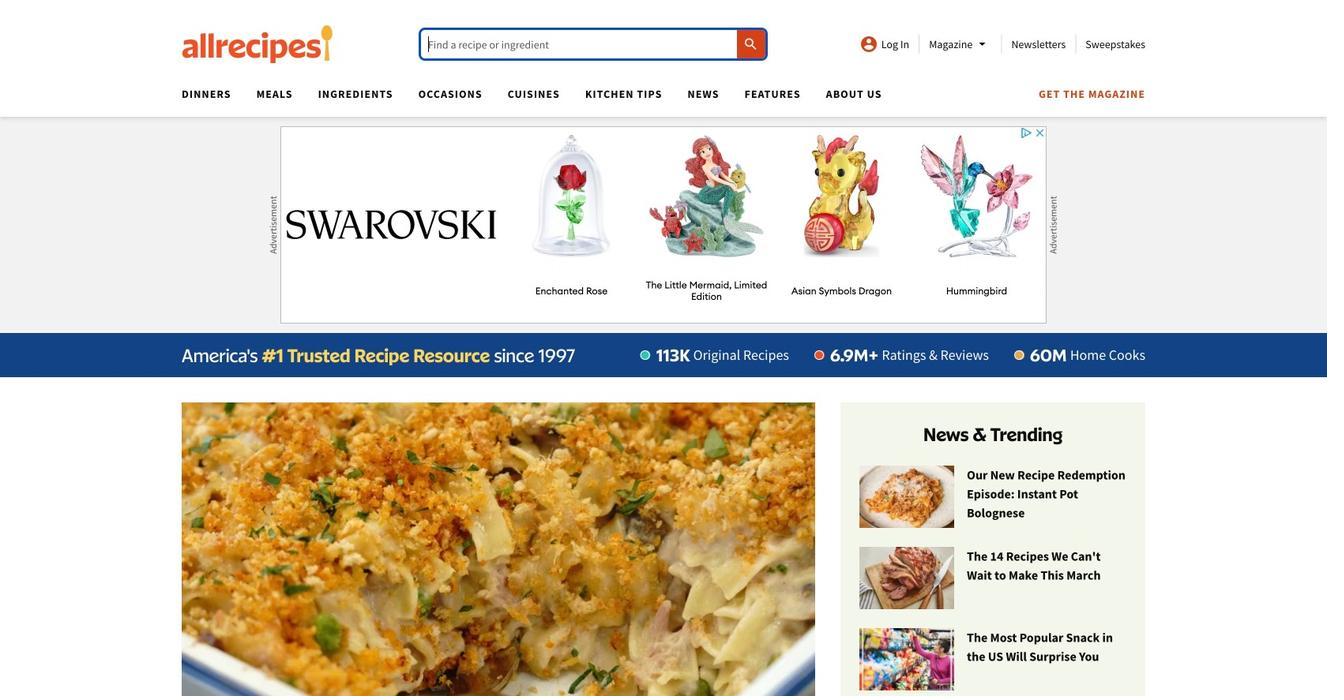 Task type: describe. For each thing, give the bounding box(es) containing it.
account image
[[860, 35, 879, 54]]

recipe redemption instant pot bolognese image
[[860, 466, 955, 529]]

advertisement element
[[281, 126, 1047, 324]]



Task type: locate. For each thing, give the bounding box(es) containing it.
None search field
[[421, 30, 766, 58]]

click to search image
[[743, 36, 759, 52]]

visit allrecipes' homepage image
[[182, 25, 333, 63]]

close up on a home cured holiday ham with a few pieces sliced image
[[860, 548, 955, 611]]

woman shopping in snack aisle image
[[860, 629, 955, 692]]

banner
[[0, 0, 1328, 697]]

Find a recipe or ingredient text field
[[421, 30, 766, 58]]

caret_down image
[[973, 35, 992, 54]]

best tuna noodle casserole image
[[182, 403, 816, 697]]

header navigation
[[169, 82, 1146, 117]]



Task type: vqa. For each thing, say whether or not it's contained in the screenshot.
search box
yes



